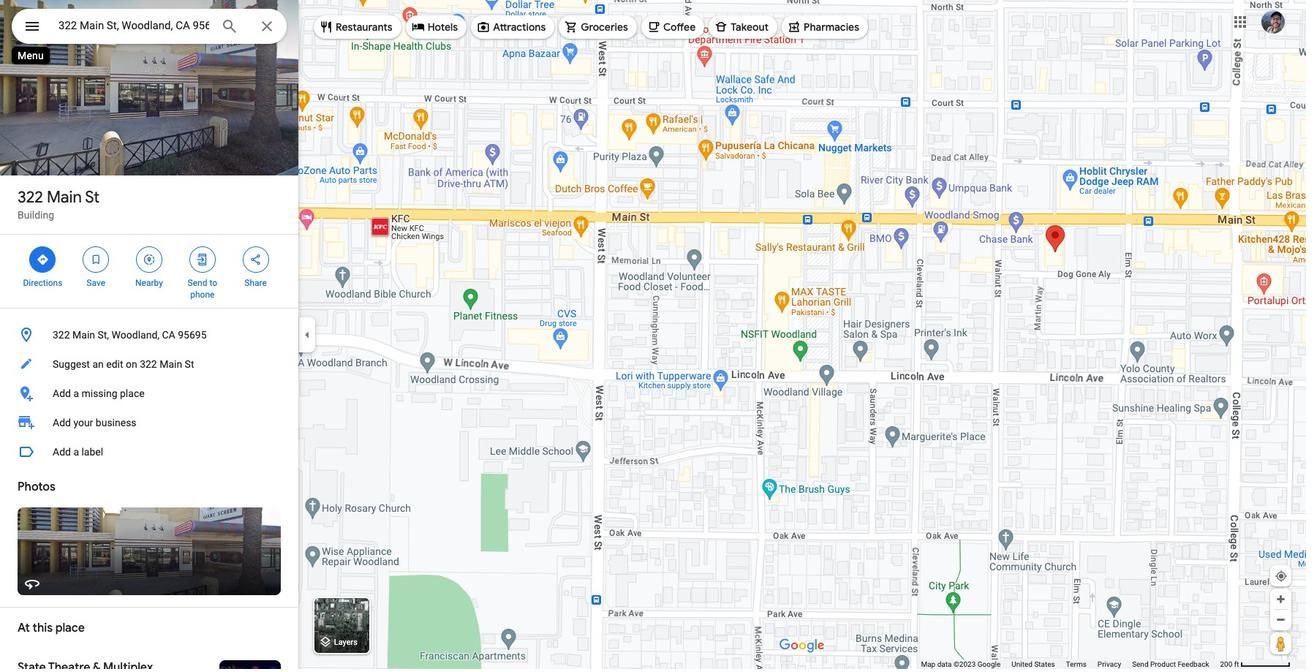 Task type: describe. For each thing, give the bounding box(es) containing it.
this
[[33, 621, 53, 636]]

privacy
[[1098, 661, 1122, 669]]

suggest
[[53, 359, 90, 370]]

add your business link
[[0, 408, 299, 438]]

st inside suggest an edit on 322 main st button
[[185, 359, 194, 370]]

send for send product feedback
[[1133, 661, 1149, 669]]

restaurants
[[336, 20, 393, 34]]

feedback
[[1178, 661, 1210, 669]]

building
[[18, 209, 54, 221]]

label
[[82, 446, 103, 458]]

0 horizontal spatial place
[[55, 621, 85, 636]]

woodland,
[[112, 329, 160, 341]]

suggest an edit on 322 main st
[[53, 359, 194, 370]]


[[249, 252, 262, 268]]

map data ©2023 google
[[922, 661, 1001, 669]]

st,
[[98, 329, 109, 341]]

main inside button
[[160, 359, 182, 370]]

main for st,
[[72, 329, 95, 341]]

business
[[96, 417, 137, 429]]

restaurants button
[[314, 10, 401, 45]]

ft
[[1235, 661, 1240, 669]]

at this place
[[18, 621, 85, 636]]

photos
[[18, 480, 55, 495]]

nearby
[[135, 278, 163, 288]]


[[89, 252, 103, 268]]

 button
[[12, 9, 53, 47]]

pharmacies button
[[782, 10, 869, 45]]

groceries
[[581, 20, 629, 34]]

coffee
[[664, 20, 696, 34]]

 search field
[[12, 9, 287, 47]]

coffee button
[[642, 10, 705, 45]]

add a missing place
[[53, 388, 145, 400]]

st inside 322 main st building
[[85, 187, 100, 208]]

322 main st building
[[18, 187, 100, 221]]

send product feedback
[[1133, 661, 1210, 669]]


[[36, 252, 49, 268]]

privacy button
[[1098, 660, 1122, 670]]

200
[[1221, 661, 1233, 669]]

322 Main St, Woodland, CA 95695 field
[[12, 9, 287, 44]]

place inside button
[[120, 388, 145, 400]]

zoom out image
[[1276, 615, 1287, 626]]

united states
[[1012, 661, 1056, 669]]

322 for st
[[18, 187, 43, 208]]

add for add a label
[[53, 446, 71, 458]]

takeout button
[[709, 10, 778, 45]]

terms button
[[1067, 660, 1087, 670]]

collapse side panel image
[[299, 327, 315, 343]]

google
[[978, 661, 1001, 669]]

your
[[73, 417, 93, 429]]

add your business
[[53, 417, 137, 429]]

suggest an edit on 322 main st button
[[0, 350, 299, 379]]

groceries button
[[559, 10, 637, 45]]

map
[[922, 661, 936, 669]]

add for add your business
[[53, 417, 71, 429]]

attractions
[[493, 20, 546, 34]]



Task type: locate. For each thing, give the bounding box(es) containing it.
hotels button
[[406, 10, 467, 45]]

united
[[1012, 661, 1033, 669]]

2 horizontal spatial 322
[[140, 359, 157, 370]]

takeout
[[731, 20, 769, 34]]

google maps element
[[0, 0, 1307, 670]]

states
[[1035, 661, 1056, 669]]

©2023
[[954, 661, 976, 669]]

add left your
[[53, 417, 71, 429]]

place down on
[[120, 388, 145, 400]]

product
[[1151, 661, 1177, 669]]

none field inside 322 main st, woodland, ca 95695 field
[[59, 17, 209, 34]]

footer containing map data ©2023 google
[[922, 660, 1221, 670]]

0 vertical spatial send
[[188, 278, 207, 288]]

place right "this"
[[55, 621, 85, 636]]

0 vertical spatial 322
[[18, 187, 43, 208]]

at
[[18, 621, 30, 636]]

0 horizontal spatial send
[[188, 278, 207, 288]]

main inside button
[[72, 329, 95, 341]]

send to phone
[[188, 278, 217, 300]]

main up building
[[47, 187, 82, 208]]

send up phone
[[188, 278, 207, 288]]

st down 95695
[[185, 359, 194, 370]]

1 vertical spatial add
[[53, 417, 71, 429]]

edit
[[106, 359, 123, 370]]

0 horizontal spatial 322
[[18, 187, 43, 208]]

1 horizontal spatial send
[[1133, 661, 1149, 669]]

0 vertical spatial a
[[73, 388, 79, 400]]

2 a from the top
[[73, 446, 79, 458]]

phone
[[190, 290, 215, 300]]

footer inside google maps element
[[922, 660, 1221, 670]]

send
[[188, 278, 207, 288], [1133, 661, 1149, 669]]

main
[[47, 187, 82, 208], [72, 329, 95, 341], [160, 359, 182, 370]]

ca
[[162, 329, 175, 341]]

2 vertical spatial add
[[53, 446, 71, 458]]

send inside send to phone
[[188, 278, 207, 288]]

322 up building
[[18, 187, 43, 208]]

google account: cj baylor  
(christian.baylor@adept.ai) image
[[1262, 10, 1286, 33]]

322 right on
[[140, 359, 157, 370]]

322
[[18, 187, 43, 208], [53, 329, 70, 341], [140, 359, 157, 370]]

1 horizontal spatial st
[[185, 359, 194, 370]]

to
[[210, 278, 217, 288]]

a
[[73, 388, 79, 400], [73, 446, 79, 458]]

1 vertical spatial st
[[185, 359, 194, 370]]

1 vertical spatial 322
[[53, 329, 70, 341]]

on
[[126, 359, 137, 370]]

200 ft
[[1221, 661, 1240, 669]]

200 ft button
[[1221, 661, 1292, 669]]

add a label button
[[0, 438, 299, 467]]

attractions button
[[471, 10, 555, 45]]


[[143, 252, 156, 268]]

0 vertical spatial st
[[85, 187, 100, 208]]

322 main st main content
[[0, 0, 299, 670]]

322 inside 322 main st building
[[18, 187, 43, 208]]

add down suggest
[[53, 388, 71, 400]]

show street view coverage image
[[1271, 633, 1292, 655]]

1 vertical spatial a
[[73, 446, 79, 458]]

322 up suggest
[[53, 329, 70, 341]]

show your location image
[[1275, 570, 1289, 583]]

pharmacies
[[804, 20, 860, 34]]

322 for st,
[[53, 329, 70, 341]]

directions
[[23, 278, 62, 288]]

send left product on the bottom of the page
[[1133, 661, 1149, 669]]

st
[[85, 187, 100, 208], [185, 359, 194, 370]]

terms
[[1067, 661, 1087, 669]]

0 horizontal spatial st
[[85, 187, 100, 208]]

a left missing
[[73, 388, 79, 400]]

2 add from the top
[[53, 417, 71, 429]]

main inside 322 main st building
[[47, 187, 82, 208]]

1 vertical spatial main
[[72, 329, 95, 341]]

2 vertical spatial 322
[[140, 359, 157, 370]]

actions for 322 main st region
[[0, 235, 299, 308]]

None field
[[59, 17, 209, 34]]

1 horizontal spatial 322
[[53, 329, 70, 341]]


[[196, 252, 209, 268]]

send inside button
[[1133, 661, 1149, 669]]


[[23, 16, 41, 37]]

322 inside button
[[53, 329, 70, 341]]

save
[[87, 278, 105, 288]]

zoom in image
[[1276, 594, 1287, 605]]

an
[[92, 359, 104, 370]]

3 add from the top
[[53, 446, 71, 458]]

0 vertical spatial place
[[120, 388, 145, 400]]

0 vertical spatial main
[[47, 187, 82, 208]]

1 vertical spatial place
[[55, 621, 85, 636]]

footer
[[922, 660, 1221, 670]]

322 main st, woodland, ca 95695
[[53, 329, 207, 341]]

send for send to phone
[[188, 278, 207, 288]]

main left st,
[[72, 329, 95, 341]]

add a label
[[53, 446, 103, 458]]

place
[[120, 388, 145, 400], [55, 621, 85, 636]]

missing
[[82, 388, 117, 400]]

send product feedback button
[[1133, 660, 1210, 670]]

data
[[938, 661, 952, 669]]

2 vertical spatial main
[[160, 359, 182, 370]]

main for st
[[47, 187, 82, 208]]

a left label
[[73, 446, 79, 458]]

main down the ca
[[160, 359, 182, 370]]

a for label
[[73, 446, 79, 458]]

1 vertical spatial send
[[1133, 661, 1149, 669]]

95695
[[178, 329, 207, 341]]

add a missing place button
[[0, 379, 299, 408]]

hotels
[[428, 20, 458, 34]]

united states button
[[1012, 660, 1056, 670]]

1 add from the top
[[53, 388, 71, 400]]

add
[[53, 388, 71, 400], [53, 417, 71, 429], [53, 446, 71, 458]]

322 main st, woodland, ca 95695 button
[[0, 320, 299, 350]]

0 vertical spatial add
[[53, 388, 71, 400]]

1 horizontal spatial place
[[120, 388, 145, 400]]

a for missing
[[73, 388, 79, 400]]

layers
[[334, 638, 358, 648]]

add for add a missing place
[[53, 388, 71, 400]]

322 inside button
[[140, 359, 157, 370]]

share
[[245, 278, 267, 288]]

1 a from the top
[[73, 388, 79, 400]]

st up 
[[85, 187, 100, 208]]

add left label
[[53, 446, 71, 458]]



Task type: vqa. For each thing, say whether or not it's contained in the screenshot.
Suggest an edit on 322 Main St button at left
yes



